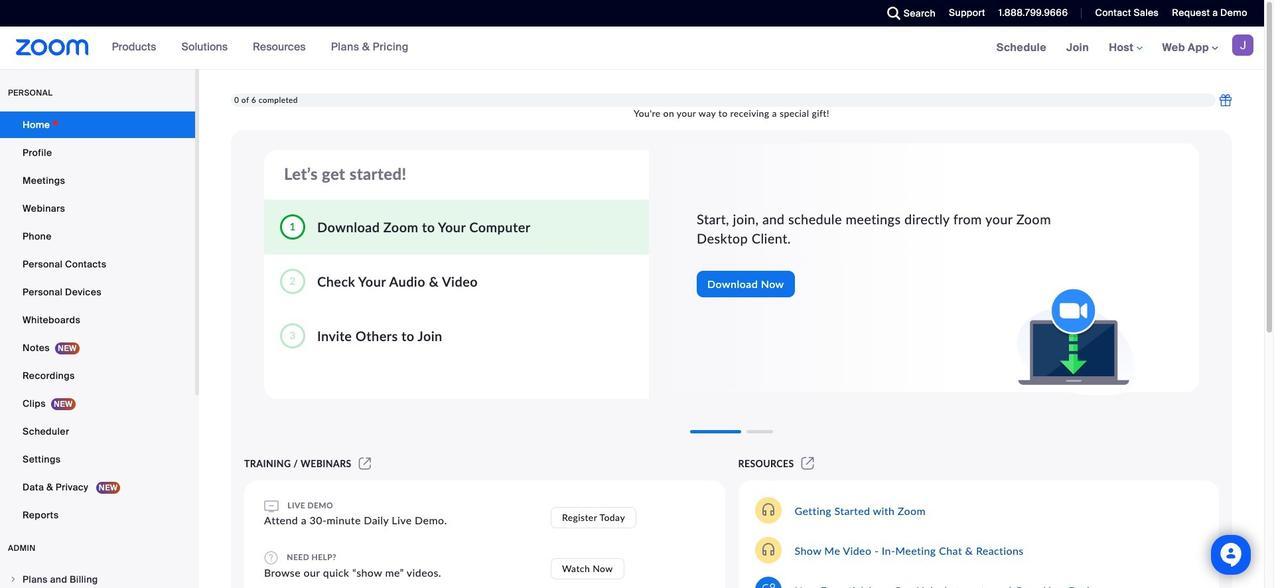 Task type: locate. For each thing, give the bounding box(es) containing it.
window new image
[[357, 458, 373, 469], [800, 458, 817, 469]]

2 window new image from the left
[[800, 458, 817, 469]]

1 window new image from the left
[[357, 458, 373, 469]]

0 horizontal spatial window new image
[[357, 458, 373, 469]]

menu item
[[0, 567, 195, 588]]

meetings navigation
[[987, 27, 1265, 70]]

banner
[[0, 27, 1265, 70]]

personal menu menu
[[0, 112, 195, 530]]

1 horizontal spatial window new image
[[800, 458, 817, 469]]



Task type: describe. For each thing, give the bounding box(es) containing it.
profile picture image
[[1233, 35, 1254, 56]]

product information navigation
[[102, 27, 419, 69]]

right image
[[9, 576, 17, 584]]

zoom logo image
[[16, 39, 89, 56]]



Task type: vqa. For each thing, say whether or not it's contained in the screenshot.
the left the window new Image
yes



